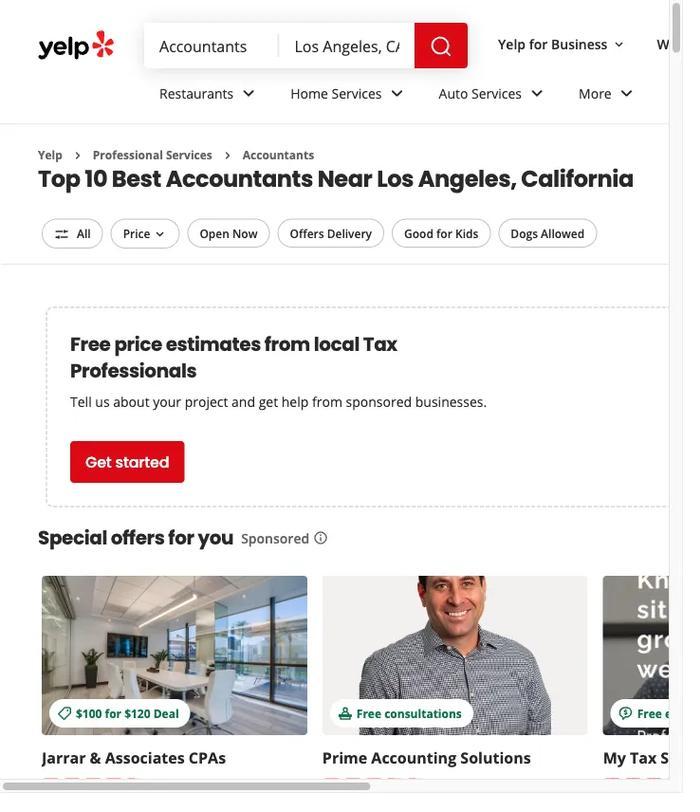 Task type: describe. For each thing, give the bounding box(es) containing it.
open
[[200, 225, 230, 241]]

jarrar & associates cpas link
[[42, 748, 226, 768]]

consultations
[[385, 706, 462, 721]]

more link
[[564, 68, 654, 123]]

us
[[95, 392, 110, 410]]

yelp for yelp for business
[[498, 35, 526, 53]]

16 chevron down v2 image for yelp for business
[[612, 37, 627, 52]]

prime accounting solutions link
[[323, 748, 531, 768]]

cpas
[[189, 748, 226, 768]]

Find text field
[[159, 35, 264, 56]]

jarrar
[[42, 748, 86, 768]]

yelp for the yelp link at the left top of the page
[[38, 147, 62, 163]]

all button
[[42, 219, 103, 249]]

help
[[282, 392, 309, 410]]

yelp for business
[[498, 35, 608, 53]]

24 chevron down v2 image for more
[[616, 82, 639, 105]]

tell
[[70, 392, 92, 410]]

jarrar & associates cpas
[[42, 748, 226, 768]]

16 free consultations v2 image
[[338, 706, 353, 721]]

24 chevron down v2 image for auto services
[[526, 82, 549, 105]]

near
[[318, 163, 373, 195]]

businesses.
[[416, 392, 487, 410]]

local
[[314, 331, 360, 358]]

16 chevron down v2 image for price
[[152, 227, 167, 242]]

for left you
[[168, 525, 194, 551]]

delivery
[[327, 225, 372, 241]]

professionals
[[70, 358, 197, 384]]

accountants link
[[243, 147, 314, 163]]

price button
[[111, 219, 180, 249]]

$120
[[124, 706, 151, 721]]

solutions
[[461, 748, 531, 768]]

best
[[112, 163, 161, 195]]

top
[[38, 163, 80, 195]]

special offers for you
[[38, 525, 234, 551]]

price
[[114, 331, 162, 358]]

and
[[232, 392, 255, 410]]

prime
[[323, 748, 368, 768]]

get
[[259, 392, 278, 410]]

restaurants link
[[144, 68, 275, 123]]

tax inside free price estimates from local tax professionals tell us about your project and get help from sponsored businesses.
[[363, 331, 397, 358]]

price
[[123, 225, 150, 241]]

&
[[90, 748, 101, 768]]

deal
[[153, 706, 179, 721]]

professional
[[93, 147, 163, 163]]

16 chevron right v2 image
[[70, 148, 85, 163]]

professional services
[[93, 147, 212, 163]]

all
[[77, 225, 91, 241]]

started
[[115, 452, 169, 473]]

business categories element
[[144, 68, 683, 123]]

project
[[185, 392, 228, 410]]

home
[[291, 84, 328, 102]]

10
[[85, 163, 107, 195]]

24 chevron down v2 image
[[238, 82, 260, 105]]

get started button
[[70, 441, 184, 483]]

business
[[551, 35, 608, 53]]

esti
[[665, 706, 683, 721]]

filters group
[[38, 219, 601, 249]]

california
[[521, 163, 634, 195]]

free for esti
[[638, 706, 662, 721]]

services for auto services
[[472, 84, 522, 102]]

free for price
[[70, 331, 111, 358]]

$100
[[76, 706, 102, 721]]

get started
[[85, 452, 169, 473]]

about
[[113, 392, 150, 410]]

my tax stu
[[603, 748, 683, 768]]

open now button
[[187, 219, 270, 248]]

dogs
[[511, 225, 538, 241]]

accountants right 16 chevron right v2 image
[[243, 147, 314, 163]]

free consultations
[[357, 706, 462, 721]]

free esti link
[[603, 576, 683, 735]]



Task type: vqa. For each thing, say whether or not it's contained in the screenshot.
Price popup button
yes



Task type: locate. For each thing, give the bounding box(es) containing it.
my tax stu link
[[603, 748, 683, 768]]

16 free estimates v2 image
[[619, 706, 634, 721]]

16 chevron right v2 image
[[220, 148, 235, 163]]

free consultations link
[[323, 576, 588, 735]]

professional services link
[[93, 147, 212, 163]]

offers delivery
[[290, 225, 372, 241]]

2 none field from the left
[[295, 35, 400, 56]]

top 10 best accountants near los angeles, california
[[38, 163, 634, 195]]

1 vertical spatial yelp
[[38, 147, 62, 163]]

accounting
[[371, 748, 457, 768]]

1 horizontal spatial yelp
[[498, 35, 526, 53]]

0 vertical spatial 16 chevron down v2 image
[[612, 37, 627, 52]]

0 vertical spatial yelp
[[498, 35, 526, 53]]

for left business
[[529, 35, 548, 53]]

angeles,
[[418, 163, 517, 195]]

services right the auto at the right top of the page
[[472, 84, 522, 102]]

services inside home services link
[[332, 84, 382, 102]]

24 chevron down v2 image inside more link
[[616, 82, 639, 105]]

free inside free consultations link
[[357, 706, 382, 721]]

yelp
[[498, 35, 526, 53], [38, 147, 62, 163]]

restaurants
[[159, 84, 234, 102]]

None field
[[159, 35, 264, 56], [295, 35, 400, 56]]

services for professional services
[[166, 147, 212, 163]]

services right home
[[332, 84, 382, 102]]

associates
[[105, 748, 185, 768]]

for for $120
[[105, 706, 122, 721]]

0 horizontal spatial 16 chevron down v2 image
[[152, 227, 167, 242]]

free left price
[[70, 331, 111, 358]]

yelp link
[[38, 147, 62, 163]]

24 chevron down v2 image inside home services link
[[386, 82, 409, 105]]

16 chevron down v2 image right price
[[152, 227, 167, 242]]

free price estimates from local tax professionals tell us about your project and get help from sponsored businesses.
[[70, 331, 487, 410]]

kids
[[456, 225, 479, 241]]

for left the kids
[[437, 225, 453, 241]]

1 horizontal spatial tax
[[630, 748, 657, 768]]

dogs allowed button
[[499, 219, 597, 248]]

auto services
[[439, 84, 522, 102]]

1 horizontal spatial none field
[[295, 35, 400, 56]]

auto services link
[[424, 68, 564, 123]]

free right the 16 free estimates v2 icon at the bottom right
[[638, 706, 662, 721]]

services inside the auto services 'link'
[[472, 84, 522, 102]]

24 chevron down v2 image left the auto at the right top of the page
[[386, 82, 409, 105]]

free
[[70, 331, 111, 358], [357, 706, 382, 721], [638, 706, 662, 721]]

services for home services
[[332, 84, 382, 102]]

24 chevron down v2 image inside the auto services 'link'
[[526, 82, 549, 105]]

offers delivery button
[[278, 219, 384, 248]]

yelp for business button
[[491, 27, 634, 61]]

yelp inside button
[[498, 35, 526, 53]]

dogs allowed
[[511, 225, 585, 241]]

los
[[377, 163, 414, 195]]

search image
[[430, 35, 453, 58]]

free inside free esti link
[[638, 706, 662, 721]]

estimates
[[166, 331, 261, 358]]

1 vertical spatial tax
[[630, 748, 657, 768]]

home services link
[[275, 68, 424, 123]]

0 horizontal spatial none field
[[159, 35, 264, 56]]

$100 for $120 deal link
[[42, 576, 307, 735]]

none field up restaurants
[[159, 35, 264, 56]]

sponsored
[[346, 392, 412, 410]]

1 24 chevron down v2 image from the left
[[386, 82, 409, 105]]

services left 16 chevron right v2 image
[[166, 147, 212, 163]]

writ
[[657, 35, 683, 53]]

None search field
[[144, 23, 472, 68]]

1 vertical spatial 16 chevron down v2 image
[[152, 227, 167, 242]]

1 horizontal spatial free
[[357, 706, 382, 721]]

0 vertical spatial tax
[[363, 331, 397, 358]]

2 horizontal spatial free
[[638, 706, 662, 721]]

open now
[[200, 225, 258, 241]]

1 horizontal spatial 16 chevron down v2 image
[[612, 37, 627, 52]]

16 chevron down v2 image inside price dropdown button
[[152, 227, 167, 242]]

from left local
[[265, 331, 310, 358]]

0 horizontal spatial services
[[166, 147, 212, 163]]

for for business
[[529, 35, 548, 53]]

for left $120 at the left
[[105, 706, 122, 721]]

none field find
[[159, 35, 264, 56]]

for
[[529, 35, 548, 53], [437, 225, 453, 241], [168, 525, 194, 551], [105, 706, 122, 721]]

special
[[38, 525, 107, 551]]

sponsored
[[241, 529, 310, 547]]

yelp up the auto services 'link'
[[498, 35, 526, 53]]

16 filter v2 image
[[54, 227, 69, 242]]

your
[[153, 392, 181, 410]]

1 horizontal spatial from
[[312, 392, 343, 410]]

0 horizontal spatial 24 chevron down v2 image
[[386, 82, 409, 105]]

0 horizontal spatial from
[[265, 331, 310, 358]]

0 horizontal spatial free
[[70, 331, 111, 358]]

home services
[[291, 84, 382, 102]]

$100 for $120 deal
[[76, 706, 179, 721]]

good for kids button
[[392, 219, 491, 248]]

you
[[198, 525, 234, 551]]

free for consultations
[[357, 706, 382, 721]]

my
[[603, 748, 626, 768]]

0 horizontal spatial yelp
[[38, 147, 62, 163]]

prime accounting solutions
[[323, 748, 531, 768]]

24 chevron down v2 image
[[386, 82, 409, 105], [526, 82, 549, 105], [616, 82, 639, 105]]

1 none field from the left
[[159, 35, 264, 56]]

2 horizontal spatial services
[[472, 84, 522, 102]]

2 horizontal spatial 24 chevron down v2 image
[[616, 82, 639, 105]]

3 24 chevron down v2 image from the left
[[616, 82, 639, 105]]

from
[[265, 331, 310, 358], [312, 392, 343, 410]]

1 horizontal spatial 24 chevron down v2 image
[[526, 82, 549, 105]]

16 chevron down v2 image right business
[[612, 37, 627, 52]]

services
[[332, 84, 382, 102], [472, 84, 522, 102], [166, 147, 212, 163]]

free esti
[[638, 706, 683, 721]]

free right 16 free consultations v2 image at the bottom of page
[[357, 706, 382, 721]]

none field near
[[295, 35, 400, 56]]

from right help
[[312, 392, 343, 410]]

16 chevron down v2 image
[[612, 37, 627, 52], [152, 227, 167, 242]]

0 horizontal spatial tax
[[363, 331, 397, 358]]

2 24 chevron down v2 image from the left
[[526, 82, 549, 105]]

Near text field
[[295, 35, 400, 56]]

free inside free price estimates from local tax professionals tell us about your project and get help from sponsored businesses.
[[70, 331, 111, 358]]

good
[[404, 225, 434, 241]]

tax left stu
[[630, 748, 657, 768]]

0 vertical spatial from
[[265, 331, 310, 358]]

stu
[[661, 748, 683, 768]]

get
[[85, 452, 112, 473]]

16 info v2 image
[[313, 531, 329, 546]]

none field up home services
[[295, 35, 400, 56]]

offers
[[111, 525, 165, 551]]

allowed
[[541, 225, 585, 241]]

accountants up the now
[[166, 163, 313, 195]]

24 chevron down v2 image down 'yelp for business'
[[526, 82, 549, 105]]

more
[[579, 84, 612, 102]]

auto
[[439, 84, 468, 102]]

now
[[233, 225, 258, 241]]

16 deal v2 image
[[57, 706, 72, 721]]

24 chevron down v2 image for home services
[[386, 82, 409, 105]]

accountants
[[243, 147, 314, 163], [166, 163, 313, 195]]

24 chevron down v2 image right the more
[[616, 82, 639, 105]]

good for kids
[[404, 225, 479, 241]]

16 chevron down v2 image inside yelp for business button
[[612, 37, 627, 52]]

tax right local
[[363, 331, 397, 358]]

1 horizontal spatial services
[[332, 84, 382, 102]]

tax
[[363, 331, 397, 358], [630, 748, 657, 768]]

1 vertical spatial from
[[312, 392, 343, 410]]

yelp left 16 chevron right v2 icon
[[38, 147, 62, 163]]

offers
[[290, 225, 324, 241]]

for inside filters group
[[437, 225, 453, 241]]

for for kids
[[437, 225, 453, 241]]

writ link
[[650, 27, 683, 61]]



